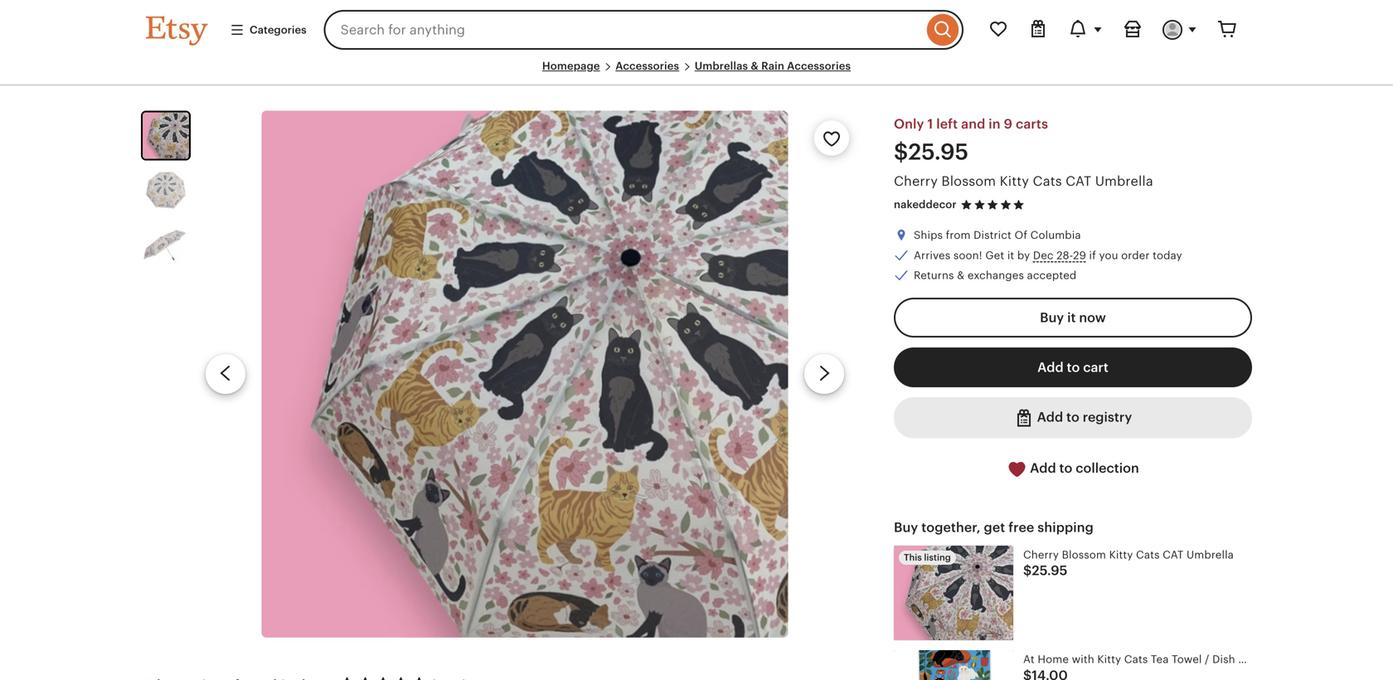 Task type: vqa. For each thing, say whether or not it's contained in the screenshot.
Dad
no



Task type: locate. For each thing, give the bounding box(es) containing it.
0 horizontal spatial &
[[751, 60, 759, 72]]

at home with kitty cats tea towel / dish towel
[[1024, 653, 1269, 666]]

tea
[[1152, 653, 1169, 666]]

only 1 left and in 9 carts $25.95
[[894, 117, 1049, 165]]

0 vertical spatial &
[[751, 60, 759, 72]]

umbrellas & rain accessories
[[695, 60, 851, 72]]

0 vertical spatial add
[[1038, 360, 1064, 375]]

towel left the /
[[1172, 653, 1203, 666]]

add down add to cart button
[[1038, 410, 1064, 425]]

add
[[1038, 360, 1064, 375], [1038, 410, 1064, 425], [1031, 461, 1057, 476]]

0 vertical spatial buy
[[1041, 310, 1065, 325]]

cherry up nakeddecor
[[894, 174, 938, 189]]

25.95
[[1032, 563, 1068, 578]]

1 vertical spatial cats
[[1137, 549, 1160, 561]]

at home with kitty cats tea towel / dish towel link
[[894, 651, 1269, 680]]

accessories down search for anything text box
[[616, 60, 680, 72]]

exchanges
[[968, 269, 1025, 282]]

cherry up 25.95
[[1024, 549, 1060, 561]]

returns
[[914, 269, 955, 282]]

0 vertical spatial to
[[1067, 360, 1080, 375]]

0 vertical spatial cat
[[1066, 174, 1092, 189]]

cherry blossom kitty cats cat umbrella $ 25.95
[[1024, 549, 1235, 578]]

1 horizontal spatial accessories
[[787, 60, 851, 72]]

blossom inside cherry blossom kitty cats cat umbrella $ 25.95
[[1062, 549, 1107, 561]]

cherry blossom kitty cats cat umbrella image 1 image
[[262, 111, 789, 638], [143, 112, 189, 159]]

dish
[[1213, 653, 1236, 666]]

left
[[937, 117, 958, 132]]

1 horizontal spatial buy
[[1041, 310, 1065, 325]]

1 horizontal spatial &
[[958, 269, 965, 282]]

add to cart button
[[894, 348, 1253, 388]]

buy together, get free shipping
[[894, 520, 1094, 535]]

0 horizontal spatial buy
[[894, 520, 919, 535]]

cat inside cherry blossom kitty cats cat umbrella $ 25.95
[[1163, 549, 1184, 561]]

0 horizontal spatial accessories
[[616, 60, 680, 72]]

2 vertical spatial add
[[1031, 461, 1057, 476]]

1 vertical spatial umbrella
[[1187, 549, 1235, 561]]

1 vertical spatial it
[[1068, 310, 1076, 325]]

0 vertical spatial cherry
[[894, 174, 938, 189]]

& for returns
[[958, 269, 965, 282]]

None search field
[[324, 10, 964, 50]]

this
[[904, 552, 922, 563]]

kitty for cherry blossom kitty cats cat umbrella $ 25.95
[[1110, 549, 1134, 561]]

listing
[[925, 552, 951, 563]]

shipping
[[1038, 520, 1094, 535]]

cat for cherry blossom kitty cats cat umbrella
[[1066, 174, 1092, 189]]

categories banner
[[116, 0, 1278, 60]]

menu bar containing homepage
[[146, 60, 1248, 86]]

add to registry button
[[894, 398, 1253, 438]]

returns & exchanges accepted
[[914, 269, 1077, 282]]

1 vertical spatial &
[[958, 269, 965, 282]]

cat
[[1066, 174, 1092, 189], [1163, 549, 1184, 561]]

menu bar
[[146, 60, 1248, 86]]

with
[[1072, 653, 1095, 666]]

to left cart on the bottom of page
[[1067, 360, 1080, 375]]

2 vertical spatial cats
[[1125, 653, 1149, 666]]

kitty for cherry blossom kitty cats cat umbrella
[[1000, 174, 1030, 189]]

if
[[1090, 249, 1097, 262]]

cherry blossom kitty cats cat umbrella image
[[894, 546, 1014, 641]]

it left "by" on the top right of page
[[1008, 249, 1015, 262]]

0 horizontal spatial it
[[1008, 249, 1015, 262]]

cherry blossom kitty cats cat umbrella image 3 image
[[141, 220, 191, 270]]

0 horizontal spatial cat
[[1066, 174, 1092, 189]]

&
[[751, 60, 759, 72], [958, 269, 965, 282]]

28-
[[1057, 249, 1074, 262]]

now
[[1080, 310, 1107, 325]]

it
[[1008, 249, 1015, 262], [1068, 310, 1076, 325]]

cats inside at home with kitty cats tea towel / dish towel link
[[1125, 653, 1149, 666]]

0 vertical spatial kitty
[[1000, 174, 1030, 189]]

ships
[[914, 229, 943, 242]]

buy for buy together, get free shipping
[[894, 520, 919, 535]]

cats
[[1033, 174, 1063, 189], [1137, 549, 1160, 561], [1125, 653, 1149, 666]]

1 horizontal spatial towel
[[1239, 653, 1269, 666]]

blossom for cherry blossom kitty cats cat umbrella
[[942, 174, 997, 189]]

buy left 'now'
[[1041, 310, 1065, 325]]

to for cart
[[1067, 360, 1080, 375]]

registry
[[1083, 410, 1133, 425]]

1 horizontal spatial cat
[[1163, 549, 1184, 561]]

accessories
[[616, 60, 680, 72], [787, 60, 851, 72]]

1 vertical spatial cat
[[1163, 549, 1184, 561]]

0 vertical spatial umbrella
[[1096, 174, 1154, 189]]

1 horizontal spatial it
[[1068, 310, 1076, 325]]

umbrella
[[1096, 174, 1154, 189], [1187, 549, 1235, 561]]

add left cart on the bottom of page
[[1038, 360, 1064, 375]]

1 horizontal spatial cherry
[[1024, 549, 1060, 561]]

1 vertical spatial kitty
[[1110, 549, 1134, 561]]

0 horizontal spatial cherry
[[894, 174, 938, 189]]

blossom down shipping on the bottom of page
[[1062, 549, 1107, 561]]

home
[[1038, 653, 1069, 666]]

buy up this
[[894, 520, 919, 535]]

0 horizontal spatial blossom
[[942, 174, 997, 189]]

towel right 'dish'
[[1239, 653, 1269, 666]]

categories
[[250, 24, 307, 36]]

& left rain at top
[[751, 60, 759, 72]]

blossom
[[942, 174, 997, 189], [1062, 549, 1107, 561]]

0 vertical spatial blossom
[[942, 174, 997, 189]]

to
[[1067, 360, 1080, 375], [1067, 410, 1080, 425], [1060, 461, 1073, 476]]

columbia
[[1031, 229, 1082, 242]]

umbrella for cherry blossom kitty cats cat umbrella
[[1096, 174, 1154, 189]]

arrives soon! get it by dec 28-29 if you order today
[[914, 249, 1183, 262]]

1 horizontal spatial blossom
[[1062, 549, 1107, 561]]

0 horizontal spatial cherry blossom kitty cats cat umbrella image 1 image
[[143, 112, 189, 159]]

to left collection
[[1060, 461, 1073, 476]]

& inside menu bar
[[751, 60, 759, 72]]

buy inside button
[[1041, 310, 1065, 325]]

cherry blossom kitty cats cat umbrella
[[894, 174, 1154, 189]]

to left registry
[[1067, 410, 1080, 425]]

cherry
[[894, 174, 938, 189], [1024, 549, 1060, 561]]

today
[[1153, 249, 1183, 262]]

2 towel from the left
[[1239, 653, 1269, 666]]

kitty inside cherry blossom kitty cats cat umbrella $ 25.95
[[1110, 549, 1134, 561]]

cats for cherry blossom kitty cats cat umbrella $ 25.95
[[1137, 549, 1160, 561]]

kitty
[[1000, 174, 1030, 189], [1110, 549, 1134, 561], [1098, 653, 1122, 666]]

29
[[1074, 249, 1087, 262]]

it inside button
[[1068, 310, 1076, 325]]

2 vertical spatial to
[[1060, 461, 1073, 476]]

buy
[[1041, 310, 1065, 325], [894, 520, 919, 535]]

cherry inside cherry blossom kitty cats cat umbrella $ 25.95
[[1024, 549, 1060, 561]]

add to collection
[[1027, 461, 1140, 476]]

1 vertical spatial cherry
[[1024, 549, 1060, 561]]

cats inside cherry blossom kitty cats cat umbrella $ 25.95
[[1137, 549, 1160, 561]]

0 vertical spatial cats
[[1033, 174, 1063, 189]]

9
[[1004, 117, 1013, 132]]

it left 'now'
[[1068, 310, 1076, 325]]

& right returns
[[958, 269, 965, 282]]

0 horizontal spatial umbrella
[[1096, 174, 1154, 189]]

add down "add to registry" button
[[1031, 461, 1057, 476]]

together,
[[922, 520, 981, 535]]

arrives
[[914, 249, 951, 262]]

umbrella inside cherry blossom kitty cats cat umbrella $ 25.95
[[1187, 549, 1235, 561]]

1 vertical spatial add
[[1038, 410, 1064, 425]]

0 horizontal spatial towel
[[1172, 653, 1203, 666]]

towel
[[1172, 653, 1203, 666], [1239, 653, 1269, 666]]

1
[[928, 117, 934, 132]]

blossom down only 1 left and in 9 carts $25.95
[[942, 174, 997, 189]]

accessories right rain at top
[[787, 60, 851, 72]]

1 vertical spatial buy
[[894, 520, 919, 535]]

1 vertical spatial blossom
[[1062, 549, 1107, 561]]

1 vertical spatial to
[[1067, 410, 1080, 425]]

1 horizontal spatial umbrella
[[1187, 549, 1235, 561]]

Search for anything text field
[[324, 10, 923, 50]]



Task type: describe. For each thing, give the bounding box(es) containing it.
only
[[894, 117, 925, 132]]

$
[[1024, 563, 1032, 578]]

district
[[974, 229, 1012, 242]]

buy it now
[[1041, 310, 1107, 325]]

blossom for cherry blossom kitty cats cat umbrella $ 25.95
[[1062, 549, 1107, 561]]

homepage
[[543, 60, 600, 72]]

add for add to registry
[[1038, 410, 1064, 425]]

accepted
[[1028, 269, 1077, 282]]

umbrellas
[[695, 60, 748, 72]]

umbrellas & rain accessories link
[[695, 60, 851, 72]]

add to cart
[[1038, 360, 1109, 375]]

$25.95
[[894, 139, 969, 165]]

buy for buy it now
[[1041, 310, 1065, 325]]

at
[[1024, 653, 1035, 666]]

1 horizontal spatial cherry blossom kitty cats cat umbrella image 1 image
[[262, 111, 789, 638]]

add to collection button
[[894, 448, 1253, 489]]

nakeddecor link
[[894, 198, 957, 211]]

2 vertical spatial kitty
[[1098, 653, 1122, 666]]

/
[[1206, 653, 1210, 666]]

add for add to collection
[[1031, 461, 1057, 476]]

you
[[1100, 249, 1119, 262]]

add to registry
[[1034, 410, 1133, 425]]

in
[[989, 117, 1001, 132]]

umbrella for cherry blossom kitty cats cat umbrella $ 25.95
[[1187, 549, 1235, 561]]

2 accessories from the left
[[787, 60, 851, 72]]

free
[[1009, 520, 1035, 535]]

order
[[1122, 249, 1150, 262]]

dec
[[1034, 249, 1054, 262]]

categories button
[[217, 15, 319, 45]]

none search field inside categories banner
[[324, 10, 964, 50]]

this listing
[[904, 552, 951, 563]]

get
[[984, 520, 1006, 535]]

ships from district of columbia
[[914, 229, 1082, 242]]

& for umbrellas
[[751, 60, 759, 72]]

0 vertical spatial it
[[1008, 249, 1015, 262]]

nakeddecor
[[894, 198, 957, 211]]

rain
[[762, 60, 785, 72]]

cherry for cherry blossom kitty cats cat umbrella $ 25.95
[[1024, 549, 1060, 561]]

accessories link
[[616, 60, 680, 72]]

cherry blossom kitty cats cat umbrella image 2 image
[[141, 166, 191, 215]]

to for registry
[[1067, 410, 1080, 425]]

soon! get
[[954, 249, 1005, 262]]

cat for cherry blossom kitty cats cat umbrella $ 25.95
[[1163, 549, 1184, 561]]

collection
[[1076, 461, 1140, 476]]

cats for cherry blossom kitty cats cat umbrella
[[1033, 174, 1063, 189]]

add for add to cart
[[1038, 360, 1064, 375]]

1 accessories from the left
[[616, 60, 680, 72]]

homepage link
[[543, 60, 600, 72]]

and
[[962, 117, 986, 132]]

cart
[[1084, 360, 1109, 375]]

cherry for cherry blossom kitty cats cat umbrella
[[894, 174, 938, 189]]

1 towel from the left
[[1172, 653, 1203, 666]]

to for collection
[[1060, 461, 1073, 476]]

at home with kitty cats tea towel / dish towel image
[[894, 651, 1014, 680]]

carts
[[1016, 117, 1049, 132]]

by
[[1018, 249, 1031, 262]]

from
[[946, 229, 971, 242]]

buy it now button
[[894, 298, 1253, 338]]

of
[[1015, 229, 1028, 242]]



